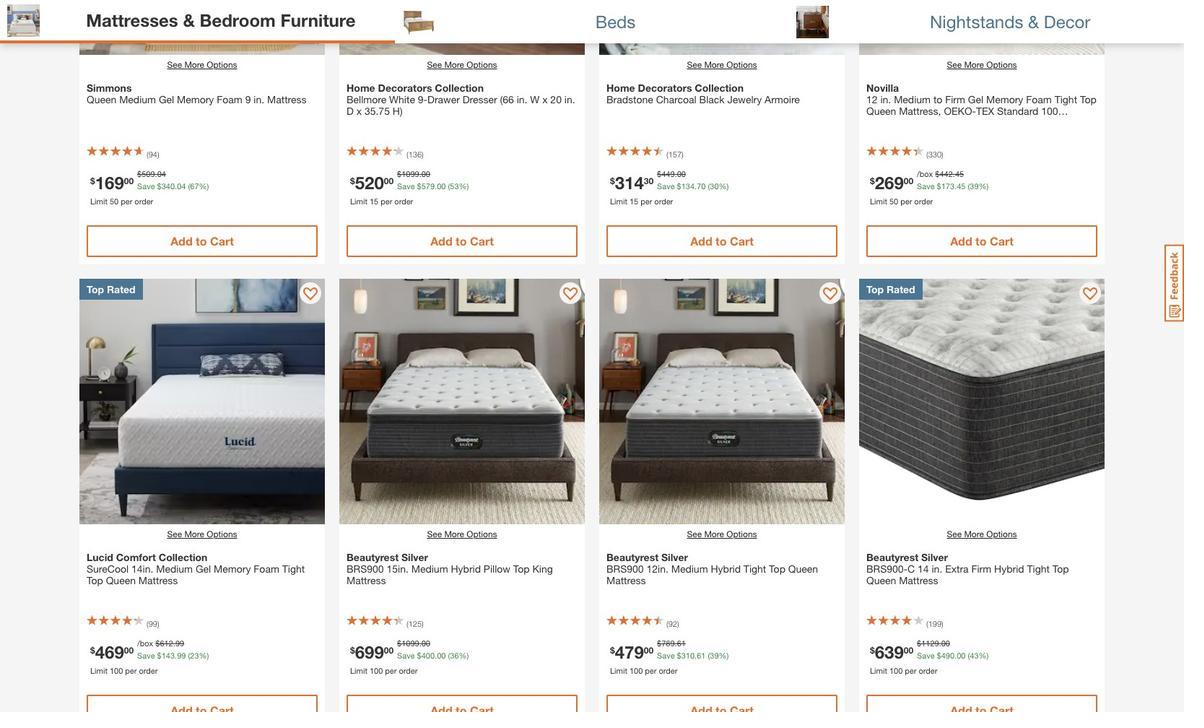 Task type: describe. For each thing, give the bounding box(es) containing it.
limit for 314
[[610, 196, 628, 205]]

beautyrest for 699
[[347, 551, 399, 563]]

more up beautyrest silver brs900-c 14 in. extra firm hybrid tight top queen mattress
[[965, 529, 984, 540]]

mattresses & bedroom furniture
[[86, 10, 356, 30]]

per for 169
[[121, 196, 132, 205]]

see more options up home decorators collection bellmore white 9-drawer dresser (66 in. w x 20 in. d x 35.75 h)
[[427, 59, 497, 70]]

( 330 )
[[927, 150, 944, 159]]

see up extra
[[947, 529, 962, 540]]

43
[[970, 650, 979, 660]]

00 inside '$ 269 00 /box $ 442 . 45 save $ 173 . 45 ( 39 %) limit 50 per order'
[[904, 175, 914, 186]]

( 94 )
[[147, 150, 159, 159]]

00 inside $ 479 00 $ 789 . 61 save $ 310 . 61 ( 39 %) limit 100 per order
[[644, 644, 654, 655]]

order for 314
[[655, 196, 673, 205]]

tight for surecool 14in. medium gel memory foam tight top queen mattress
[[282, 563, 305, 575]]

199
[[929, 619, 942, 628]]

( up 789
[[667, 619, 669, 628]]

9-
[[418, 93, 428, 105]]

decorators for 520
[[378, 82, 432, 94]]

beds button
[[395, 0, 790, 43]]

see more options link up home decorators collection bellmore white 9-drawer dresser (66 in. w x 20 in. d x 35.75 h)
[[427, 59, 497, 72]]

00 up 400
[[422, 639, 430, 648]]

( inside "$ 639 00 $ 1129 . 00 save $ 490 . 00 ( 43 %) limit 100 per order"
[[968, 650, 970, 660]]

limit for 479
[[610, 666, 628, 675]]

nightstands & decor
[[930, 11, 1091, 31]]

see more options link up beautyrest silver brs900 12in. medium hybrid tight top queen mattress
[[687, 528, 757, 541]]

limit for 520
[[350, 196, 368, 205]]

silver inside beautyrest silver brs900-c 14 in. extra firm hybrid tight top queen mattress
[[922, 551, 948, 563]]

feedback link image
[[1165, 244, 1185, 322]]

%) for 520
[[459, 181, 469, 190]]

cart for 520
[[470, 234, 494, 248]]

mattress inside simmons queen medium gel memory foam 9 in. mattress
[[267, 93, 307, 105]]

firm inside beautyrest silver brs900-c 14 in. extra firm hybrid tight top queen mattress
[[972, 563, 992, 575]]

100 inside $ 469 00 /box $ 612 . 99 save $ 143 . 99 ( 23 %) limit 100 per order
[[110, 666, 123, 675]]

see up beautyrest silver brs900 12in. medium hybrid tight top queen mattress
[[687, 529, 702, 540]]

tight for brs900-c 14 in. extra firm hybrid tight top queen mattress
[[1027, 563, 1050, 575]]

beautyrest silver brs900 12in. medium hybrid tight top queen mattress
[[607, 551, 818, 587]]

00 up 490
[[942, 639, 951, 648]]

beautyrest silver brs900-c 14 in. extra firm hybrid tight top queen mattress
[[867, 551, 1069, 587]]

$ 479 00 $ 789 . 61 save $ 310 . 61 ( 39 %) limit 100 per order
[[610, 639, 729, 675]]

more up beautyrest silver brs900 15in. medium hybrid pillow top king mattress
[[445, 529, 464, 540]]

per for 639
[[905, 666, 917, 675]]

see more options up beautyrest silver brs900 12in. medium hybrid tight top queen mattress
[[687, 529, 757, 540]]

00 left 36
[[437, 650, 446, 660]]

1 vertical spatial 45
[[957, 181, 966, 190]]

639
[[875, 642, 904, 662]]

12in.
[[647, 563, 669, 575]]

/box for 269
[[917, 169, 933, 178]]

see more options down 12 in. medium to firm gel memory foam tight top queen mattress, oeko-tex standard 100 certification mattresses image
[[947, 59, 1017, 70]]

to inside novilla 12 in. medium to firm gel memory foam tight top queen mattress, oeko-tex standard 100 certification mattresses
[[934, 93, 943, 105]]

see more options link up home decorators collection bradstone charcoal black jewelry armoire
[[687, 59, 757, 72]]

queen medium gel memory foam 9 in. mattress image
[[79, 0, 325, 55]]

$ 639 00 $ 1129 . 00 save $ 490 . 00 ( 43 %) limit 100 per order
[[870, 639, 989, 675]]

king
[[533, 563, 553, 575]]

options up lucid comfort collection surecool 14in. medium gel memory foam tight top queen mattress
[[207, 529, 237, 540]]

( up 449
[[667, 150, 669, 159]]

469
[[95, 642, 124, 662]]

more up home decorators collection bellmore white 9-drawer dresser (66 in. w x 20 in. d x 35.75 h)
[[445, 59, 464, 70]]

beds
[[596, 11, 636, 31]]

per inside '$ 269 00 /box $ 442 . 45 save $ 173 . 45 ( 39 %) limit 50 per order'
[[901, 196, 912, 205]]

490
[[942, 650, 955, 660]]

see more options up lucid comfort collection surecool 14in. medium gel memory foam tight top queen mattress
[[167, 529, 237, 540]]

143
[[162, 650, 175, 660]]

more up beautyrest silver brs900 12in. medium hybrid tight top queen mattress
[[705, 529, 724, 540]]

options up jewelry
[[727, 59, 757, 70]]

black
[[700, 93, 725, 105]]

jewelry
[[728, 93, 762, 105]]

2 vertical spatial 99
[[177, 650, 186, 660]]

beautyrest for 479
[[607, 551, 659, 563]]

1 vertical spatial 99
[[175, 639, 184, 648]]

00 left 400
[[384, 644, 394, 655]]

( inside the $ 520 00 $ 1099 . 00 save $ 579 . 00 ( 53 %) limit 15 per order
[[448, 181, 450, 190]]

cart for 269
[[990, 234, 1014, 248]]

15in.
[[387, 563, 409, 575]]

340
[[162, 181, 175, 190]]

dresser
[[463, 93, 497, 105]]

92
[[669, 619, 677, 628]]

furniture
[[281, 10, 356, 30]]

1129
[[922, 639, 939, 648]]

save inside $ 469 00 /box $ 612 . 99 save $ 143 . 99 ( 23 %) limit 100 per order
[[137, 650, 155, 660]]

see up lucid comfort collection surecool 14in. medium gel memory foam tight top queen mattress
[[167, 529, 182, 540]]

see more options link up beautyrest silver brs900 15in. medium hybrid pillow top king mattress
[[427, 528, 497, 541]]

100 for 699
[[370, 666, 383, 675]]

home for 314
[[607, 82, 635, 94]]

medium inside lucid comfort collection surecool 14in. medium gel memory foam tight top queen mattress
[[156, 563, 193, 575]]

449
[[662, 169, 675, 178]]

save for 639
[[917, 650, 935, 660]]

36
[[450, 650, 459, 660]]

50 inside $ 169 00 $ 509 . 04 save $ 340 . 04 ( 67 %) limit 50 per order
[[110, 196, 119, 205]]

options up dresser
[[467, 59, 497, 70]]

) for 639
[[942, 619, 944, 628]]

lucid
[[87, 551, 113, 563]]

2 display image from the left
[[1083, 287, 1098, 302]]

see more options up home decorators collection bradstone charcoal black jewelry armoire
[[687, 59, 757, 70]]

bellmore
[[347, 93, 387, 105]]

) for 314
[[682, 150, 684, 159]]

brs900 for 699
[[347, 563, 384, 575]]

oeko-
[[944, 105, 977, 117]]

collection for 520
[[435, 82, 484, 94]]

order inside $ 469 00 /box $ 612 . 99 save $ 143 . 99 ( 23 %) limit 100 per order
[[139, 666, 158, 675]]

mattress inside beautyrest silver brs900-c 14 in. extra firm hybrid tight top queen mattress
[[899, 574, 939, 587]]

00 left 579
[[384, 175, 394, 186]]

foam for novilla 12 in. medium to firm gel memory foam tight top queen mattress, oeko-tex standard 100 certification mattresses
[[1027, 93, 1052, 105]]

top inside novilla 12 in. medium to firm gel memory foam tight top queen mattress, oeko-tex standard 100 certification mattresses
[[1080, 93, 1097, 105]]

( up $ 469 00 /box $ 612 . 99 save $ 143 . 99 ( 23 %) limit 100 per order on the bottom left of page
[[147, 619, 149, 628]]

top inside lucid comfort collection surecool 14in. medium gel memory foam tight top queen mattress
[[87, 574, 103, 587]]

125
[[409, 619, 422, 628]]

per for 479
[[645, 666, 657, 675]]

see more options up beautyrest silver brs900-c 14 in. extra firm hybrid tight top queen mattress
[[947, 529, 1017, 540]]

0 horizontal spatial 04
[[157, 169, 166, 178]]

9
[[245, 93, 251, 105]]

mattress,
[[899, 105, 942, 117]]

) for 169
[[157, 150, 159, 159]]

14
[[918, 563, 929, 575]]

options up pillow
[[467, 529, 497, 540]]

home for 520
[[347, 82, 375, 94]]

1 horizontal spatial 61
[[697, 650, 706, 660]]

in. inside novilla 12 in. medium to firm gel memory foam tight top queen mattress, oeko-tex standard 100 certification mattresses
[[881, 93, 891, 105]]

310
[[682, 650, 695, 660]]

extra
[[946, 563, 969, 575]]

save inside '$ 269 00 /box $ 442 . 45 save $ 173 . 45 ( 39 %) limit 50 per order'
[[917, 181, 935, 190]]

order for 479
[[659, 666, 678, 675]]

479
[[615, 642, 644, 662]]

%) for 479
[[719, 650, 729, 660]]

per for 699
[[385, 666, 397, 675]]

silver for 479
[[662, 551, 688, 563]]

$ 520 00 $ 1099 . 00 save $ 579 . 00 ( 53 %) limit 15 per order
[[350, 169, 469, 205]]

94
[[149, 150, 157, 159]]

d
[[347, 105, 354, 117]]

bedroom
[[200, 10, 276, 30]]

per for 314
[[641, 196, 652, 205]]

mattresses inside novilla 12 in. medium to firm gel memory foam tight top queen mattress, oeko-tex standard 100 certification mattresses
[[924, 116, 974, 129]]

) for 269
[[942, 150, 944, 159]]

442
[[940, 169, 953, 178]]

( inside $ 479 00 $ 789 . 61 save $ 310 . 61 ( 39 %) limit 100 per order
[[708, 650, 710, 660]]

h)
[[393, 105, 403, 117]]

0 vertical spatial 45
[[956, 169, 964, 178]]

tight inside beautyrest silver brs900 12in. medium hybrid tight top queen mattress
[[744, 563, 767, 575]]

mattresses & bedroom furniture button
[[0, 0, 395, 43]]

53
[[450, 181, 459, 190]]

in. left the w
[[517, 93, 528, 105]]

save for 699
[[397, 650, 415, 660]]

limit for 639
[[870, 666, 888, 675]]

save for 479
[[657, 650, 675, 660]]

0 horizontal spatial x
[[357, 105, 362, 117]]

520
[[355, 172, 384, 192]]

( inside '$ 269 00 /box $ 442 . 45 save $ 173 . 45 ( 39 %) limit 50 per order'
[[968, 181, 970, 190]]

see up home decorators collection bradstone charcoal black jewelry armoire
[[687, 59, 702, 70]]

queen inside beautyrest silver brs900 12in. medium hybrid tight top queen mattress
[[789, 563, 818, 575]]

save for 169
[[137, 181, 155, 190]]

add to cart for 269
[[951, 234, 1014, 248]]

nightstands
[[930, 11, 1024, 31]]

more down 12 in. medium to firm gel memory foam tight top queen mattress, oeko-tex standard 100 certification mattresses image
[[965, 59, 984, 70]]

) for 479
[[677, 619, 679, 628]]

hybrid inside beautyrest silver brs900-c 14 in. extra firm hybrid tight top queen mattress
[[995, 563, 1025, 575]]

surecool
[[87, 563, 129, 575]]

in. inside simmons queen medium gel memory foam 9 in. mattress
[[254, 93, 264, 105]]

509
[[142, 169, 155, 178]]

to for 269
[[976, 234, 987, 248]]

tex
[[977, 105, 995, 117]]

579
[[422, 181, 435, 190]]

1 horizontal spatial x
[[543, 93, 548, 105]]

rated for 469
[[107, 283, 136, 295]]

$ 314 30 $ 449 . 00 save $ 134 . 70 ( 30 %) limit 15 per order
[[610, 169, 729, 205]]

medium inside novilla 12 in. medium to firm gel memory foam tight top queen mattress, oeko-tex standard 100 certification mattresses
[[894, 93, 931, 105]]

( inside $ 469 00 /box $ 612 . 99 save $ 143 . 99 ( 23 %) limit 100 per order
[[188, 650, 190, 660]]

see more options link up simmons queen medium gel memory foam 9 in. mattress in the top of the page
[[167, 59, 237, 72]]

330
[[929, 150, 942, 159]]

see more options link up beautyrest silver brs900-c 14 in. extra firm hybrid tight top queen mattress
[[947, 528, 1017, 541]]

( inside $ 169 00 $ 509 . 04 save $ 340 . 04 ( 67 %) limit 50 per order
[[188, 181, 190, 190]]

tight for 12 in. medium to firm gel memory foam tight top queen mattress, oeko-tex standard 100 certification mattresses
[[1055, 93, 1078, 105]]

70
[[697, 181, 706, 190]]

decorators for 314
[[638, 82, 692, 94]]

collection inside lucid comfort collection surecool 14in. medium gel memory foam tight top queen mattress
[[159, 551, 208, 563]]

) for 469
[[157, 619, 159, 628]]

( up $ 699 00 $ 1099 . 00 save $ 400 . 00 ( 36 %) limit 100 per order at the bottom left of page
[[407, 619, 409, 628]]

beds image
[[402, 5, 435, 38]]

00 left 1129
[[904, 644, 914, 655]]

limit inside '$ 269 00 /box $ 442 . 45 save $ 173 . 45 ( 39 %) limit 50 per order'
[[870, 196, 888, 205]]

(66
[[500, 93, 514, 105]]

in. right 20
[[565, 93, 575, 105]]

medium inside simmons queen medium gel memory foam 9 in. mattress
[[119, 93, 156, 105]]

see up drawer
[[427, 59, 442, 70]]

( 92 )
[[667, 619, 679, 628]]

memory inside simmons queen medium gel memory foam 9 in. mattress
[[177, 93, 214, 105]]

134
[[682, 181, 695, 190]]

options up beautyrest silver brs900 12in. medium hybrid tight top queen mattress
[[727, 529, 757, 540]]

options down 12 in. medium to firm gel memory foam tight top queen mattress, oeko-tex standard 100 certification mattresses image
[[987, 59, 1017, 70]]

( inside $ 699 00 $ 1099 . 00 save $ 400 . 00 ( 36 %) limit 100 per order
[[448, 650, 450, 660]]

) for 699
[[422, 619, 424, 628]]

simmons queen medium gel memory foam 9 in. mattress
[[87, 82, 307, 105]]

add to cart button for 269
[[867, 225, 1098, 257]]

see more options link down 12 in. medium to firm gel memory foam tight top queen mattress, oeko-tex standard 100 certification mattresses image
[[947, 59, 1017, 72]]

%) for 314
[[719, 181, 729, 190]]

00 up 579
[[422, 169, 430, 178]]

brs900 15in. medium hybrid pillow top king mattress image
[[339, 279, 585, 524]]

12
[[867, 93, 878, 105]]

see up simmons queen medium gel memory foam 9 in. mattress in the top of the page
[[167, 59, 182, 70]]

certification
[[867, 116, 921, 129]]

top inside beautyrest silver brs900-c 14 in. extra firm hybrid tight top queen mattress
[[1053, 563, 1069, 575]]



Task type: locate. For each thing, give the bounding box(es) containing it.
decorators left black
[[638, 82, 692, 94]]

00 inside $ 469 00 /box $ 612 . 99 save $ 143 . 99 ( 23 %) limit 100 per order
[[124, 644, 134, 655]]

queen inside simmons queen medium gel memory foam 9 in. mattress
[[87, 93, 116, 105]]

limit down 169
[[90, 196, 108, 205]]

medium inside beautyrest silver brs900 12in. medium hybrid tight top queen mattress
[[672, 563, 708, 575]]

0 horizontal spatial 39
[[710, 650, 719, 660]]

100 for 479
[[630, 666, 643, 675]]

%) for 699
[[459, 650, 469, 660]]

1 vertical spatial mattresses
[[924, 116, 974, 129]]

& for nightstands
[[1029, 11, 1040, 31]]

x right d
[[357, 105, 362, 117]]

hybrid for 699
[[451, 563, 481, 575]]

/box for 469
[[137, 639, 153, 648]]

1 horizontal spatial brs900
[[607, 563, 644, 575]]

options up beautyrest silver brs900-c 14 in. extra firm hybrid tight top queen mattress
[[987, 529, 1017, 540]]

2 add from the left
[[431, 234, 453, 248]]

1 horizontal spatial 15
[[630, 196, 639, 205]]

( 99 )
[[147, 619, 159, 628]]

in. inside beautyrest silver brs900-c 14 in. extra firm hybrid tight top queen mattress
[[932, 563, 943, 575]]

add to cart button down 53
[[347, 225, 578, 257]]

%) inside $ 169 00 $ 509 . 04 save $ 340 . 04 ( 67 %) limit 50 per order
[[199, 181, 209, 190]]

add down 70
[[691, 234, 713, 248]]

armoire
[[765, 93, 800, 105]]

136
[[409, 150, 422, 159]]

1 vertical spatial /box
[[137, 639, 153, 648]]

1 horizontal spatial rated
[[887, 283, 916, 295]]

drawer
[[428, 93, 460, 105]]

1 horizontal spatial display image
[[823, 287, 838, 302]]

4 add from the left
[[951, 234, 973, 248]]

add for 314
[[691, 234, 713, 248]]

home
[[347, 82, 375, 94], [607, 82, 635, 94]]

( right 340
[[188, 181, 190, 190]]

1 horizontal spatial 50
[[890, 196, 899, 205]]

queen for novilla 12 in. medium to firm gel memory foam tight top queen mattress, oeko-tex standard 100 certification mattresses
[[867, 105, 897, 117]]

silver inside beautyrest silver brs900 15in. medium hybrid pillow top king mattress
[[402, 551, 428, 563]]

1 horizontal spatial decorators
[[638, 82, 692, 94]]

tight inside beautyrest silver brs900-c 14 in. extra firm hybrid tight top queen mattress
[[1027, 563, 1050, 575]]

top rated for 469
[[87, 283, 136, 295]]

limit inside "$ 639 00 $ 1129 . 00 save $ 490 . 00 ( 43 %) limit 100 per order"
[[870, 666, 888, 675]]

%) inside $ 699 00 $ 1099 . 00 save $ 400 . 00 ( 36 %) limit 100 per order
[[459, 650, 469, 660]]

limit down 469
[[90, 666, 108, 675]]

beautyrest
[[347, 551, 399, 563], [607, 551, 659, 563], [867, 551, 919, 563]]

1 horizontal spatial silver
[[662, 551, 688, 563]]

order inside $ 479 00 $ 789 . 61 save $ 310 . 61 ( 39 %) limit 100 per order
[[659, 666, 678, 675]]

add to cart button down 70
[[607, 225, 838, 257]]

per inside $ 699 00 $ 1099 . 00 save $ 400 . 00 ( 36 %) limit 100 per order
[[385, 666, 397, 675]]

2 50 from the left
[[890, 196, 899, 205]]

save for 520
[[397, 181, 415, 190]]

mattress
[[267, 93, 307, 105], [139, 574, 178, 587], [347, 574, 386, 587], [607, 574, 646, 587], [899, 574, 939, 587]]

top inside beautyrest silver brs900 12in. medium hybrid tight top queen mattress
[[769, 563, 786, 575]]

0 horizontal spatial 30
[[644, 175, 654, 186]]

order for 639
[[919, 666, 938, 675]]

1 horizontal spatial /box
[[917, 169, 933, 178]]

save for 314
[[657, 181, 675, 190]]

) up $ 169 00 $ 509 . 04 save $ 340 . 04 ( 67 %) limit 50 per order
[[157, 150, 159, 159]]

limit down '479'
[[610, 666, 628, 675]]

2 hybrid from the left
[[711, 563, 741, 575]]

%) right 143
[[199, 650, 209, 660]]

mattress inside beautyrest silver brs900 15in. medium hybrid pillow top king mattress
[[347, 574, 386, 587]]

brs900 inside beautyrest silver brs900 15in. medium hybrid pillow top king mattress
[[347, 563, 384, 575]]

rated
[[107, 283, 136, 295], [887, 283, 916, 295]]

50 down 269
[[890, 196, 899, 205]]

per inside $ 314 30 $ 449 . 00 save $ 134 . 70 ( 30 %) limit 15 per order
[[641, 196, 652, 205]]

%) inside the $ 520 00 $ 1099 . 00 save $ 579 . 00 ( 53 %) limit 15 per order
[[459, 181, 469, 190]]

3 add to cart from the left
[[691, 234, 754, 248]]

foam inside lucid comfort collection surecool 14in. medium gel memory foam tight top queen mattress
[[254, 563, 279, 575]]

0 vertical spatial 1099
[[402, 169, 419, 178]]

save down 1129
[[917, 650, 935, 660]]

medium up certification
[[894, 93, 931, 105]]

tight inside novilla 12 in. medium to firm gel memory foam tight top queen mattress, oeko-tex standard 100 certification mattresses
[[1055, 93, 1078, 105]]

1 add to cart from the left
[[171, 234, 234, 248]]

to for 520
[[456, 234, 467, 248]]

save inside $ 169 00 $ 509 . 04 save $ 340 . 04 ( 67 %) limit 50 per order
[[137, 181, 155, 190]]

limit inside $ 469 00 /box $ 612 . 99 save $ 143 . 99 ( 23 %) limit 100 per order
[[90, 666, 108, 675]]

memory for novilla 12 in. medium to firm gel memory foam tight top queen mattress, oeko-tex standard 100 certification mattresses
[[987, 93, 1024, 105]]

2 horizontal spatial beautyrest
[[867, 551, 919, 563]]

beautyrest inside beautyrest silver brs900 12in. medium hybrid tight top queen mattress
[[607, 551, 659, 563]]

3 hybrid from the left
[[995, 563, 1025, 575]]

medium inside beautyrest silver brs900 15in. medium hybrid pillow top king mattress
[[412, 563, 448, 575]]

more up home decorators collection bradstone charcoal black jewelry armoire
[[705, 59, 724, 70]]

00 left 43
[[957, 650, 966, 660]]

2 decorators from the left
[[638, 82, 692, 94]]

save
[[137, 181, 155, 190], [397, 181, 415, 190], [657, 181, 675, 190], [917, 181, 935, 190], [137, 650, 155, 660], [397, 650, 415, 660], [657, 650, 675, 660], [917, 650, 935, 660]]

standard
[[998, 105, 1039, 117]]

medium up 94
[[119, 93, 156, 105]]

add for 520
[[431, 234, 453, 248]]

top
[[1080, 93, 1097, 105], [87, 283, 104, 295], [867, 283, 884, 295], [513, 563, 530, 575], [769, 563, 786, 575], [1053, 563, 1069, 575], [87, 574, 103, 587]]

1 horizontal spatial beautyrest
[[607, 551, 659, 563]]

61 right 310 at the bottom of page
[[697, 650, 706, 660]]

mattress left 12in.
[[607, 574, 646, 587]]

decorators
[[378, 82, 432, 94], [638, 82, 692, 94]]

gel for novilla 12 in. medium to firm gel memory foam tight top queen mattress, oeko-tex standard 100 certification mattresses
[[968, 93, 984, 105]]

0 vertical spatial 04
[[157, 169, 166, 178]]

brs900 for 479
[[607, 563, 644, 575]]

memory
[[177, 93, 214, 105], [987, 93, 1024, 105], [214, 563, 251, 575]]

0 vertical spatial 39
[[970, 181, 979, 190]]

0 vertical spatial mattresses
[[86, 10, 178, 30]]

hybrid for 479
[[711, 563, 741, 575]]

to
[[934, 93, 943, 105], [196, 234, 207, 248], [456, 234, 467, 248], [716, 234, 727, 248], [976, 234, 987, 248]]

more up simmons queen medium gel memory foam 9 in. mattress in the top of the page
[[184, 59, 204, 70]]

display image
[[563, 287, 578, 302], [1083, 287, 1098, 302]]

collection inside home decorators collection bellmore white 9-drawer dresser (66 in. w x 20 in. d x 35.75 h)
[[435, 82, 484, 94]]

gel right 14in.
[[196, 563, 211, 575]]

15 for 520
[[370, 196, 379, 205]]

1 beautyrest from the left
[[347, 551, 399, 563]]

mattress down comfort
[[139, 574, 178, 587]]

mattress inside beautyrest silver brs900 12in. medium hybrid tight top queen mattress
[[607, 574, 646, 587]]

firm inside novilla 12 in. medium to firm gel memory foam tight top queen mattress, oeko-tex standard 100 certification mattresses
[[946, 93, 966, 105]]

gel for lucid comfort collection surecool 14in. medium gel memory foam tight top queen mattress
[[196, 563, 211, 575]]

order down 449
[[655, 196, 673, 205]]

%) for 169
[[199, 181, 209, 190]]

decor
[[1044, 11, 1091, 31]]

0 horizontal spatial 61
[[677, 639, 686, 648]]

14in.
[[131, 563, 153, 575]]

67
[[190, 181, 199, 190]]

pillow
[[484, 563, 511, 575]]

00 inside $ 169 00 $ 509 . 04 save $ 340 . 04 ( 67 %) limit 50 per order
[[124, 175, 134, 186]]

( up '$ 269 00 /box $ 442 . 45 save $ 173 . 45 ( 39 %) limit 50 per order'
[[927, 150, 929, 159]]

1 horizontal spatial collection
[[435, 82, 484, 94]]

order inside "$ 639 00 $ 1129 . 00 save $ 490 . 00 ( 43 %) limit 100 per order"
[[919, 666, 938, 675]]

see more options up beautyrest silver brs900 15in. medium hybrid pillow top king mattress
[[427, 529, 497, 540]]

1 15 from the left
[[370, 196, 379, 205]]

order for 699
[[399, 666, 418, 675]]

789
[[662, 639, 675, 648]]

1099 inside $ 699 00 $ 1099 . 00 save $ 400 . 00 ( 36 %) limit 100 per order
[[402, 639, 419, 648]]

save inside the $ 520 00 $ 1099 . 00 save $ 579 . 00 ( 53 %) limit 15 per order
[[397, 181, 415, 190]]

15 down 314 at the right
[[630, 196, 639, 205]]

home decorators collection bellmore white 9-drawer dresser (66 in. w x 20 in. d x 35.75 h)
[[347, 82, 575, 117]]

add to cart button down '67'
[[87, 225, 318, 257]]

order inside the $ 520 00 $ 1099 . 00 save $ 579 . 00 ( 53 %) limit 15 per order
[[395, 196, 413, 205]]

( 199 )
[[927, 619, 944, 628]]

hybrid right extra
[[995, 563, 1025, 575]]

2 top rated from the left
[[867, 283, 916, 295]]

( up '509'
[[147, 150, 149, 159]]

limit inside $ 699 00 $ 1099 . 00 save $ 400 . 00 ( 36 %) limit 100 per order
[[350, 666, 368, 675]]

1 horizontal spatial 30
[[710, 181, 719, 190]]

0 horizontal spatial foam
[[217, 93, 243, 105]]

hybrid
[[451, 563, 481, 575], [711, 563, 741, 575], [995, 563, 1025, 575]]

bellmore white 9-drawer dresser (66 in. w x 20 in. d x 35.75 h) image
[[339, 0, 585, 55]]

home inside home decorators collection bellmore white 9-drawer dresser (66 in. w x 20 in. d x 35.75 h)
[[347, 82, 375, 94]]

top rated for 639
[[867, 283, 916, 295]]

2 home from the left
[[607, 82, 635, 94]]

gel
[[159, 93, 174, 105], [968, 93, 984, 105], [196, 563, 211, 575]]

4 add to cart from the left
[[951, 234, 1014, 248]]

& left decor
[[1029, 11, 1040, 31]]

1 horizontal spatial mattresses
[[924, 116, 974, 129]]

( right 173
[[968, 181, 970, 190]]

cart for 169
[[210, 234, 234, 248]]

gel inside novilla 12 in. medium to firm gel memory foam tight top queen mattress, oeko-tex standard 100 certification mattresses
[[968, 93, 984, 105]]

2 horizontal spatial foam
[[1027, 93, 1052, 105]]

decorators up h)
[[378, 82, 432, 94]]

brs900 inside beautyrest silver brs900 12in. medium hybrid tight top queen mattress
[[607, 563, 644, 575]]

1 decorators from the left
[[378, 82, 432, 94]]

) up 400
[[422, 619, 424, 628]]

brs900
[[347, 563, 384, 575], [607, 563, 644, 575]]

beautyrest inside beautyrest silver brs900-c 14 in. extra firm hybrid tight top queen mattress
[[867, 551, 919, 563]]

w
[[530, 93, 540, 105]]

39 inside '$ 269 00 /box $ 442 . 45 save $ 173 . 45 ( 39 %) limit 50 per order'
[[970, 181, 979, 190]]

1 silver from the left
[[402, 551, 428, 563]]

display image
[[303, 287, 318, 302], [823, 287, 838, 302]]

/box left 442
[[917, 169, 933, 178]]

brs900-
[[867, 563, 908, 575]]

see more options link
[[167, 59, 237, 72], [427, 59, 497, 72], [687, 59, 757, 72], [947, 59, 1017, 72], [167, 528, 237, 541], [427, 528, 497, 541], [687, 528, 757, 541], [947, 528, 1017, 541]]

1 top rated from the left
[[87, 283, 136, 295]]

comfort
[[116, 551, 156, 563]]

%) right 310 at the bottom of page
[[719, 650, 729, 660]]

1 horizontal spatial home
[[607, 82, 635, 94]]

1 horizontal spatial gel
[[196, 563, 211, 575]]

add to cart button for 520
[[347, 225, 578, 257]]

100 down 699 at the bottom left of page
[[370, 666, 383, 675]]

queen for lucid comfort collection surecool 14in. medium gel memory foam tight top queen mattress
[[106, 574, 136, 587]]

100 inside "$ 639 00 $ 1129 . 00 save $ 490 . 00 ( 43 %) limit 100 per order"
[[890, 666, 903, 675]]

add to cart down 70
[[691, 234, 754, 248]]

15 inside $ 314 30 $ 449 . 00 save $ 134 . 70 ( 30 %) limit 15 per order
[[630, 196, 639, 205]]

1 horizontal spatial &
[[1029, 11, 1040, 31]]

add for 169
[[171, 234, 193, 248]]

order down '509'
[[135, 196, 153, 205]]

61
[[677, 639, 686, 648], [697, 650, 706, 660]]

charcoal
[[656, 93, 697, 105]]

314
[[615, 172, 644, 192]]

3 add from the left
[[691, 234, 713, 248]]

0 horizontal spatial brs900
[[347, 563, 384, 575]]

%)
[[199, 181, 209, 190], [459, 181, 469, 190], [719, 181, 729, 190], [979, 181, 989, 190], [199, 650, 209, 660], [459, 650, 469, 660], [719, 650, 729, 660], [979, 650, 989, 660]]

1099 for 520
[[402, 169, 419, 178]]

2 display image from the left
[[823, 287, 838, 302]]

limit for 169
[[90, 196, 108, 205]]

medium right 15in.
[[412, 563, 448, 575]]

tight inside lucid comfort collection surecool 14in. medium gel memory foam tight top queen mattress
[[282, 563, 305, 575]]

39 right 173
[[970, 181, 979, 190]]

add to cart for 314
[[691, 234, 754, 248]]

30 right 70
[[710, 181, 719, 190]]

simmons
[[87, 82, 132, 94]]

( up the $ 520 00 $ 1099 . 00 save $ 579 . 00 ( 53 %) limit 15 per order
[[407, 150, 409, 159]]

add to cart button for 314
[[607, 225, 838, 257]]

0 horizontal spatial decorators
[[378, 82, 432, 94]]

%) for 639
[[979, 650, 989, 660]]

add to cart
[[171, 234, 234, 248], [431, 234, 494, 248], [691, 234, 754, 248], [951, 234, 1014, 248]]

169
[[95, 172, 124, 192]]

per inside $ 469 00 /box $ 612 . 99 save $ 143 . 99 ( 23 %) limit 100 per order
[[125, 666, 137, 675]]

) up 442
[[942, 150, 944, 159]]

cart
[[210, 234, 234, 248], [470, 234, 494, 248], [730, 234, 754, 248], [990, 234, 1014, 248]]

/box
[[917, 169, 933, 178], [137, 639, 153, 648]]

1 hybrid from the left
[[451, 563, 481, 575]]

mattresses inside button
[[86, 10, 178, 30]]

1099 down ( 125 )
[[402, 639, 419, 648]]

2 beautyrest from the left
[[607, 551, 659, 563]]

home decorators collection bradstone charcoal black jewelry armoire
[[607, 82, 800, 105]]

silver
[[402, 551, 428, 563], [662, 551, 688, 563], [922, 551, 948, 563]]

add to cart for 169
[[171, 234, 234, 248]]

45 right 173
[[957, 181, 966, 190]]

3 beautyrest from the left
[[867, 551, 919, 563]]

bradstone charcoal black jewelry armoire image
[[600, 0, 845, 55]]

1099 down 136
[[402, 169, 419, 178]]

0 horizontal spatial 15
[[370, 196, 379, 205]]

$ 269 00 /box $ 442 . 45 save $ 173 . 45 ( 39 %) limit 50 per order
[[870, 169, 989, 205]]

silver up 92
[[662, 551, 688, 563]]

1099 inside the $ 520 00 $ 1099 . 00 save $ 579 . 00 ( 53 %) limit 15 per order
[[402, 169, 419, 178]]

%) inside $ 469 00 /box $ 612 . 99 save $ 143 . 99 ( 23 %) limit 100 per order
[[199, 650, 209, 660]]

04 left '67'
[[177, 181, 186, 190]]

2 silver from the left
[[662, 551, 688, 563]]

12 in. medium to firm gel memory foam tight top queen mattress, oeko-tex standard 100 certification mattresses image
[[860, 0, 1105, 55]]

see up beautyrest silver brs900 15in. medium hybrid pillow top king mattress
[[427, 529, 442, 540]]

%) inside '$ 269 00 /box $ 442 . 45 save $ 173 . 45 ( 39 %) limit 50 per order'
[[979, 181, 989, 190]]

novilla 12 in. medium to firm gel memory foam tight top queen mattress, oeko-tex standard 100 certification mattresses
[[867, 82, 1097, 129]]

) up $ 479 00 $ 789 . 61 save $ 310 . 61 ( 39 %) limit 100 per order
[[677, 619, 679, 628]]

1 cart from the left
[[210, 234, 234, 248]]

order down ( 330 )
[[915, 196, 933, 205]]

in. right the 14
[[932, 563, 943, 575]]

0 horizontal spatial rated
[[107, 283, 136, 295]]

collection right 14in.
[[159, 551, 208, 563]]

save inside "$ 639 00 $ 1129 . 00 save $ 490 . 00 ( 43 %) limit 100 per order"
[[917, 650, 935, 660]]

0 horizontal spatial display image
[[303, 287, 318, 302]]

0 horizontal spatial gel
[[159, 93, 174, 105]]

0 horizontal spatial hybrid
[[451, 563, 481, 575]]

269
[[875, 172, 904, 192]]

0 horizontal spatial firm
[[946, 93, 966, 105]]

add to cart button for 169
[[87, 225, 318, 257]]

0 vertical spatial 61
[[677, 639, 686, 648]]

see more options up simmons queen medium gel memory foam 9 in. mattress in the top of the page
[[167, 59, 237, 70]]

limit inside the $ 520 00 $ 1099 . 00 save $ 579 . 00 ( 53 %) limit 15 per order
[[350, 196, 368, 205]]

gel inside simmons queen medium gel memory foam 9 in. mattress
[[159, 93, 174, 105]]

$ 699 00 $ 1099 . 00 save $ 400 . 00 ( 36 %) limit 100 per order
[[350, 639, 469, 675]]

c
[[908, 563, 915, 575]]

0 horizontal spatial display image
[[563, 287, 578, 302]]

foam for lucid comfort collection surecool 14in. medium gel memory foam tight top queen mattress
[[254, 563, 279, 575]]

collection for 314
[[695, 82, 744, 94]]

cart for 314
[[730, 234, 754, 248]]

1099 for 699
[[402, 639, 419, 648]]

foam inside simmons queen medium gel memory foam 9 in. mattress
[[217, 93, 243, 105]]

brs900 12in. medium hybrid tight top queen mattress image
[[600, 279, 845, 524]]

per inside $ 169 00 $ 509 . 04 save $ 340 . 04 ( 67 %) limit 50 per order
[[121, 196, 132, 205]]

100 inside $ 699 00 $ 1099 . 00 save $ 400 . 00 ( 36 %) limit 100 per order
[[370, 666, 383, 675]]

157
[[669, 150, 682, 159]]

( inside $ 314 30 $ 449 . 00 save $ 134 . 70 ( 30 %) limit 15 per order
[[708, 181, 710, 190]]

(
[[147, 150, 149, 159], [407, 150, 409, 159], [667, 150, 669, 159], [927, 150, 929, 159], [188, 181, 190, 190], [448, 181, 450, 190], [708, 181, 710, 190], [968, 181, 970, 190], [147, 619, 149, 628], [407, 619, 409, 628], [667, 619, 669, 628], [927, 619, 929, 628], [188, 650, 190, 660], [448, 650, 450, 660], [708, 650, 710, 660], [968, 650, 970, 660]]

) up $ 469 00 /box $ 612 . 99 save $ 143 . 99 ( 23 %) limit 100 per order on the bottom left of page
[[157, 619, 159, 628]]

memory inside lucid comfort collection surecool 14in. medium gel memory foam tight top queen mattress
[[214, 563, 251, 575]]

%) inside "$ 639 00 $ 1129 . 00 save $ 490 . 00 ( 43 %) limit 100 per order"
[[979, 650, 989, 660]]

0 horizontal spatial beautyrest
[[347, 551, 399, 563]]

20
[[551, 93, 562, 105]]

1 horizontal spatial foam
[[254, 563, 279, 575]]

1 vertical spatial firm
[[972, 563, 992, 575]]

mattresses & bedroom furniture image
[[7, 4, 40, 36]]

1 50 from the left
[[110, 196, 119, 205]]

$ 169 00 $ 509 . 04 save $ 340 . 04 ( 67 %) limit 50 per order
[[90, 169, 209, 205]]

1 add from the left
[[171, 234, 193, 248]]

50 inside '$ 269 00 /box $ 442 . 45 save $ 173 . 45 ( 39 %) limit 50 per order'
[[890, 196, 899, 205]]

foam
[[217, 93, 243, 105], [1027, 93, 1052, 105], [254, 563, 279, 575]]

0 horizontal spatial collection
[[159, 551, 208, 563]]

add to cart for 520
[[431, 234, 494, 248]]

lucid comfort collection surecool 14in. medium gel memory foam tight top queen mattress
[[87, 551, 305, 587]]

2 horizontal spatial hybrid
[[995, 563, 1025, 575]]

1 vertical spatial 39
[[710, 650, 719, 660]]

1 horizontal spatial top rated
[[867, 283, 916, 295]]

( right 579
[[448, 181, 450, 190]]

top inside beautyrest silver brs900 15in. medium hybrid pillow top king mattress
[[513, 563, 530, 575]]

order down 1129
[[919, 666, 938, 675]]

add to cart down 173
[[951, 234, 1014, 248]]

0 horizontal spatial 50
[[110, 196, 119, 205]]

silver for 699
[[402, 551, 428, 563]]

1 horizontal spatial firm
[[972, 563, 992, 575]]

per inside the $ 520 00 $ 1099 . 00 save $ 579 . 00 ( 53 %) limit 15 per order
[[381, 196, 392, 205]]

0 horizontal spatial home
[[347, 82, 375, 94]]

gel up ( 94 ) at left
[[159, 93, 174, 105]]

15 for 314
[[630, 196, 639, 205]]

1 display image from the left
[[303, 287, 318, 302]]

order inside $ 699 00 $ 1099 . 00 save $ 400 . 00 ( 36 %) limit 100 per order
[[399, 666, 418, 675]]

4 add to cart button from the left
[[867, 225, 1098, 257]]

more
[[184, 59, 204, 70], [445, 59, 464, 70], [705, 59, 724, 70], [965, 59, 984, 70], [184, 529, 204, 540], [445, 529, 464, 540], [705, 529, 724, 540], [965, 529, 984, 540]]

1 add to cart button from the left
[[87, 225, 318, 257]]

00 left 442
[[904, 175, 914, 186]]

rated for 639
[[887, 283, 916, 295]]

0 vertical spatial /box
[[917, 169, 933, 178]]

1 home from the left
[[347, 82, 375, 94]]

100 inside novilla 12 in. medium to firm gel memory foam tight top queen mattress, oeko-tex standard 100 certification mattresses
[[1042, 105, 1059, 117]]

612
[[160, 639, 173, 648]]

decorators inside home decorators collection bradstone charcoal black jewelry armoire
[[638, 82, 692, 94]]

queen for beautyrest silver brs900-c 14 in. extra firm hybrid tight top queen mattress
[[867, 574, 897, 587]]

1 horizontal spatial 39
[[970, 181, 979, 190]]

collection right 9-
[[435, 82, 484, 94]]

100 inside $ 479 00 $ 789 . 61 save $ 310 . 61 ( 39 %) limit 100 per order
[[630, 666, 643, 675]]

1 horizontal spatial hybrid
[[711, 563, 741, 575]]

0 vertical spatial firm
[[946, 93, 966, 105]]

400
[[422, 650, 435, 660]]

4 cart from the left
[[990, 234, 1014, 248]]

save inside $ 699 00 $ 1099 . 00 save $ 400 . 00 ( 36 %) limit 100 per order
[[397, 650, 415, 660]]

nightstands & decor button
[[790, 0, 1185, 43]]

3 cart from the left
[[730, 234, 754, 248]]

surecool 14in. medium gel memory foam tight top queen mattress image
[[79, 279, 325, 524]]

2 1099 from the top
[[402, 639, 419, 648]]

add down '67'
[[171, 234, 193, 248]]

/box inside '$ 269 00 /box $ 442 . 45 save $ 173 . 45 ( 39 %) limit 50 per order'
[[917, 169, 933, 178]]

order down ( 125 )
[[399, 666, 418, 675]]

/box down ( 99 )
[[137, 639, 153, 648]]

0 vertical spatial 99
[[149, 619, 157, 628]]

3 silver from the left
[[922, 551, 948, 563]]

699
[[355, 642, 384, 662]]

more up lucid comfort collection surecool 14in. medium gel memory foam tight top queen mattress
[[184, 529, 204, 540]]

memory for lucid comfort collection surecool 14in. medium gel memory foam tight top queen mattress
[[214, 563, 251, 575]]

2 horizontal spatial collection
[[695, 82, 744, 94]]

1 vertical spatial 61
[[697, 650, 706, 660]]

0 horizontal spatial top rated
[[87, 283, 136, 295]]

1 vertical spatial 1099
[[402, 639, 419, 648]]

options up simmons queen medium gel memory foam 9 in. mattress in the top of the page
[[207, 59, 237, 70]]

100 for 12
[[1042, 105, 1059, 117]]

mattress inside lucid comfort collection surecool 14in. medium gel memory foam tight top queen mattress
[[139, 574, 178, 587]]

1 horizontal spatial 04
[[177, 181, 186, 190]]

order inside '$ 269 00 /box $ 442 . 45 save $ 173 . 45 ( 39 %) limit 50 per order'
[[915, 196, 933, 205]]

save inside $ 314 30 $ 449 . 00 save $ 134 . 70 ( 30 %) limit 15 per order
[[657, 181, 675, 190]]

35.75
[[365, 105, 390, 117]]

3 add to cart button from the left
[[607, 225, 838, 257]]

39 inside $ 479 00 $ 789 . 61 save $ 310 . 61 ( 39 %) limit 100 per order
[[710, 650, 719, 660]]

per inside $ 479 00 $ 789 . 61 save $ 310 . 61 ( 39 %) limit 100 per order
[[645, 666, 657, 675]]

30
[[644, 175, 654, 186], [710, 181, 719, 190]]

( 136 )
[[407, 150, 424, 159]]

per for 520
[[381, 196, 392, 205]]

2 horizontal spatial silver
[[922, 551, 948, 563]]

save down 789
[[657, 650, 675, 660]]

1 1099 from the top
[[402, 169, 419, 178]]

1 horizontal spatial display image
[[1083, 287, 1098, 302]]

( 125 )
[[407, 619, 424, 628]]

1 brs900 from the left
[[347, 563, 384, 575]]

( up 1129
[[927, 619, 929, 628]]

silver inside beautyrest silver brs900 12in. medium hybrid tight top queen mattress
[[662, 551, 688, 563]]

99 up $ 469 00 /box $ 612 . 99 save $ 143 . 99 ( 23 %) limit 100 per order on the bottom left of page
[[149, 619, 157, 628]]

00 right 449
[[677, 169, 686, 178]]

1 rated from the left
[[107, 283, 136, 295]]

home inside home decorators collection bradstone charcoal black jewelry armoire
[[607, 82, 635, 94]]

$
[[137, 169, 142, 178], [397, 169, 402, 178], [657, 169, 662, 178], [936, 169, 940, 178], [90, 175, 95, 186], [350, 175, 355, 186], [610, 175, 615, 186], [870, 175, 875, 186], [157, 181, 162, 190], [417, 181, 422, 190], [677, 181, 682, 190], [937, 181, 942, 190], [156, 639, 160, 648], [397, 639, 402, 648], [657, 639, 662, 648], [917, 639, 922, 648], [90, 644, 95, 655], [350, 644, 355, 655], [610, 644, 615, 655], [870, 644, 875, 655], [157, 650, 162, 660], [417, 650, 422, 660], [677, 650, 682, 660], [937, 650, 942, 660]]

brs900 left 12in.
[[607, 563, 644, 575]]

1 display image from the left
[[563, 287, 578, 302]]

add to cart button
[[87, 225, 318, 257], [347, 225, 578, 257], [607, 225, 838, 257], [867, 225, 1098, 257]]

top rated
[[87, 283, 136, 295], [867, 283, 916, 295]]

& for mattresses
[[183, 10, 195, 30]]

00 inside $ 314 30 $ 449 . 00 save $ 134 . 70 ( 30 %) limit 15 per order
[[677, 169, 686, 178]]

memory inside novilla 12 in. medium to firm gel memory foam tight top queen mattress, oeko-tex standard 100 certification mattresses
[[987, 93, 1024, 105]]

2 brs900 from the left
[[607, 563, 644, 575]]

white
[[389, 93, 415, 105]]

brs900 left 15in.
[[347, 563, 384, 575]]

foam inside novilla 12 in. medium to firm gel memory foam tight top queen mattress, oeko-tex standard 100 certification mattresses
[[1027, 93, 1052, 105]]

) for 520
[[422, 150, 424, 159]]

23
[[190, 650, 199, 660]]

brs900-c 14 in. extra firm hybrid tight top queen mattress image
[[860, 279, 1105, 524], [860, 279, 1105, 524]]

to for 169
[[196, 234, 207, 248]]

per inside "$ 639 00 $ 1129 . 00 save $ 490 . 00 ( 43 %) limit 100 per order"
[[905, 666, 917, 675]]

%) right 173
[[979, 181, 989, 190]]

$ 469 00 /box $ 612 . 99 save $ 143 . 99 ( 23 %) limit 100 per order
[[90, 639, 209, 675]]

2 15 from the left
[[630, 196, 639, 205]]

to for 314
[[716, 234, 727, 248]]

nightstands & decor image
[[797, 5, 829, 38]]

( right 70
[[708, 181, 710, 190]]

39
[[970, 181, 979, 190], [710, 650, 719, 660]]

2 add to cart button from the left
[[347, 225, 578, 257]]

see down 12 in. medium to firm gel memory foam tight top queen mattress, oeko-tex standard 100 certification mattresses image
[[947, 59, 962, 70]]

2 rated from the left
[[887, 283, 916, 295]]

see more options link up lucid comfort collection surecool 14in. medium gel memory foam tight top queen mattress
[[167, 528, 237, 541]]

( 157 )
[[667, 150, 684, 159]]

00 left 53
[[437, 181, 446, 190]]

0 horizontal spatial mattresses
[[86, 10, 178, 30]]

order for 520
[[395, 196, 413, 205]]

0 horizontal spatial silver
[[402, 551, 428, 563]]

collection inside home decorators collection bradstone charcoal black jewelry armoire
[[695, 82, 744, 94]]

2 add to cart from the left
[[431, 234, 494, 248]]

queen inside beautyrest silver brs900-c 14 in. extra firm hybrid tight top queen mattress
[[867, 574, 897, 587]]

beautyrest inside beautyrest silver brs900 15in. medium hybrid pillow top king mattress
[[347, 551, 399, 563]]

0 horizontal spatial &
[[183, 10, 195, 30]]

2 cart from the left
[[470, 234, 494, 248]]

0 horizontal spatial /box
[[137, 639, 153, 648]]

1 vertical spatial 04
[[177, 181, 186, 190]]

bradstone
[[607, 93, 654, 105]]

order down ( 136 )
[[395, 196, 413, 205]]

order inside $ 169 00 $ 509 . 04 save $ 340 . 04 ( 67 %) limit 50 per order
[[135, 196, 153, 205]]

add for 269
[[951, 234, 973, 248]]

limit for 699
[[350, 666, 368, 675]]

2 horizontal spatial gel
[[968, 93, 984, 105]]

order for 169
[[135, 196, 153, 205]]

beautyrest silver brs900 15in. medium hybrid pillow top king mattress
[[347, 551, 553, 587]]

100 for 639
[[890, 666, 903, 675]]

hybrid inside beautyrest silver brs900 12in. medium hybrid tight top queen mattress
[[711, 563, 741, 575]]



Task type: vqa. For each thing, say whether or not it's contained in the screenshot.


